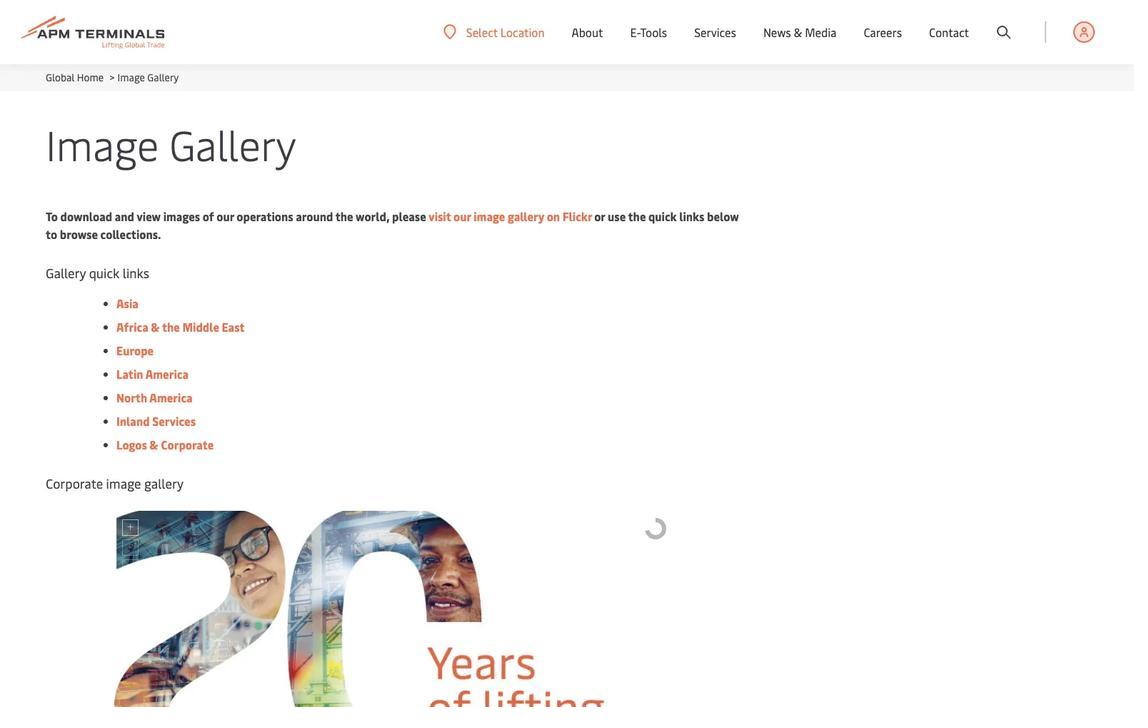 Task type: vqa. For each thing, say whether or not it's contained in the screenshot.
the REEFER
no



Task type: locate. For each thing, give the bounding box(es) containing it.
1 vertical spatial image
[[46, 116, 159, 172]]

quick
[[648, 209, 677, 224], [89, 264, 120, 282]]

& right news
[[794, 24, 802, 40]]

1 horizontal spatial image
[[474, 209, 505, 224]]

0 horizontal spatial corporate
[[46, 475, 103, 493]]

flickr
[[563, 209, 592, 224]]

services right tools at the top right of the page
[[694, 24, 736, 40]]

careers
[[864, 24, 902, 40]]

2 horizontal spatial the
[[628, 209, 646, 224]]

0 horizontal spatial quick
[[89, 264, 120, 282]]

the for or use the quick links below to browse collections.
[[628, 209, 646, 224]]

download
[[60, 209, 112, 224]]

0 vertical spatial image
[[117, 71, 145, 84]]

our right of at left top
[[217, 209, 234, 224]]

&
[[794, 24, 802, 40], [151, 319, 160, 335], [149, 437, 158, 453]]

gallery
[[147, 71, 179, 84], [169, 116, 296, 172], [46, 264, 86, 282]]

image
[[117, 71, 145, 84], [46, 116, 159, 172]]

services
[[694, 24, 736, 40], [152, 414, 196, 429]]

or use the quick links below to browse collections.
[[46, 209, 739, 242]]

1 horizontal spatial our
[[454, 209, 471, 224]]

& inside popup button
[[794, 24, 802, 40]]

& for corporate
[[149, 437, 158, 453]]

services up logos & corporate link
[[152, 414, 196, 429]]

logos
[[116, 437, 147, 453]]

0 vertical spatial services
[[694, 24, 736, 40]]

below
[[707, 209, 739, 224]]

gallery down logos & corporate
[[144, 475, 184, 493]]

america up inland services 'link'
[[150, 390, 193, 406]]

e-tools button
[[630, 0, 667, 64]]

image right visit at top
[[474, 209, 505, 224]]

0 vertical spatial image
[[474, 209, 505, 224]]

& right africa at the top left
[[151, 319, 160, 335]]

america up 'north america'
[[145, 366, 189, 382]]

0 vertical spatial corporate
[[161, 437, 214, 453]]

contact
[[929, 24, 969, 40]]

to
[[46, 226, 57, 242]]

1 vertical spatial quick
[[89, 264, 120, 282]]

north america
[[116, 390, 193, 406]]

0 vertical spatial &
[[794, 24, 802, 40]]

1 horizontal spatial services
[[694, 24, 736, 40]]

0 horizontal spatial gallery
[[144, 475, 184, 493]]

of
[[203, 209, 214, 224]]

latin america
[[116, 366, 189, 382]]

1 horizontal spatial gallery
[[508, 209, 544, 224]]

0 vertical spatial america
[[145, 366, 189, 382]]

image down logos
[[106, 475, 141, 493]]

1 vertical spatial image
[[106, 475, 141, 493]]

links
[[679, 209, 705, 224], [123, 264, 149, 282]]

0 horizontal spatial our
[[217, 209, 234, 224]]

the left the middle
[[162, 319, 180, 335]]

inland services link
[[116, 414, 196, 429]]

image right >
[[117, 71, 145, 84]]

1 vertical spatial &
[[151, 319, 160, 335]]

0 vertical spatial links
[[679, 209, 705, 224]]

1 vertical spatial gallery
[[144, 475, 184, 493]]

image
[[474, 209, 505, 224], [106, 475, 141, 493]]

corporate
[[161, 437, 214, 453], [46, 475, 103, 493]]

0 horizontal spatial services
[[152, 414, 196, 429]]

visit
[[429, 209, 451, 224]]

use
[[608, 209, 626, 224]]

links up asia link
[[123, 264, 149, 282]]

view
[[137, 209, 161, 224]]

africa & the middle east link
[[116, 319, 245, 335]]

0 vertical spatial gallery
[[508, 209, 544, 224]]

links inside the or use the quick links below to browse collections.
[[679, 209, 705, 224]]

e-
[[630, 24, 640, 40]]

1 vertical spatial america
[[150, 390, 193, 406]]

please
[[392, 209, 426, 224]]

the left world,
[[335, 209, 353, 224]]

1 horizontal spatial quick
[[648, 209, 677, 224]]

news & media
[[763, 24, 837, 40]]

our
[[217, 209, 234, 224], [454, 209, 471, 224]]

browse
[[60, 226, 98, 242]]

select location button
[[443, 24, 545, 40]]

the for africa & the middle east
[[162, 319, 180, 335]]

inland
[[116, 414, 150, 429]]

the right use at top
[[628, 209, 646, 224]]

2 vertical spatial &
[[149, 437, 158, 453]]

america for latin america
[[145, 366, 189, 382]]

0 horizontal spatial image
[[106, 475, 141, 493]]

careers button
[[864, 0, 902, 64]]

the
[[335, 209, 353, 224], [628, 209, 646, 224], [162, 319, 180, 335]]

links left below
[[679, 209, 705, 224]]

quick up asia
[[89, 264, 120, 282]]

latin
[[116, 366, 143, 382]]

quick right use at top
[[648, 209, 677, 224]]

latin america link
[[116, 366, 189, 382]]

0 horizontal spatial links
[[123, 264, 149, 282]]

image down >
[[46, 116, 159, 172]]

america
[[145, 366, 189, 382], [150, 390, 193, 406]]

2 vertical spatial gallery
[[46, 264, 86, 282]]

0 horizontal spatial the
[[162, 319, 180, 335]]

& right logos
[[149, 437, 158, 453]]

1 vertical spatial services
[[152, 414, 196, 429]]

gallery
[[508, 209, 544, 224], [144, 475, 184, 493]]

logos & corporate
[[116, 437, 214, 453]]

middle
[[182, 319, 219, 335]]

1 horizontal spatial links
[[679, 209, 705, 224]]

& for media
[[794, 24, 802, 40]]

our right visit at top
[[454, 209, 471, 224]]

global home > image gallery
[[46, 71, 179, 84]]

home
[[77, 71, 104, 84]]

europe link
[[116, 343, 154, 359]]

the inside the or use the quick links below to browse collections.
[[628, 209, 646, 224]]

quick inside the or use the quick links below to browse collections.
[[648, 209, 677, 224]]

0 vertical spatial quick
[[648, 209, 677, 224]]

gallery left on
[[508, 209, 544, 224]]



Task type: describe. For each thing, give the bounding box(es) containing it.
1 our from the left
[[217, 209, 234, 224]]

e-tools
[[630, 24, 667, 40]]

location
[[500, 24, 545, 40]]

on
[[547, 209, 560, 224]]

america for north america
[[150, 390, 193, 406]]

asia link
[[116, 296, 138, 311]]

services button
[[694, 0, 736, 64]]

images
[[163, 209, 200, 224]]

asia
[[116, 296, 138, 311]]

select location
[[466, 24, 545, 40]]

1 horizontal spatial corporate
[[161, 437, 214, 453]]

inland services
[[116, 414, 196, 429]]

2 our from the left
[[454, 209, 471, 224]]

africa & the middle east
[[116, 319, 245, 335]]

east
[[222, 319, 245, 335]]

and
[[115, 209, 134, 224]]

tools
[[640, 24, 667, 40]]

africa
[[116, 319, 148, 335]]

media
[[805, 24, 837, 40]]

0 vertical spatial gallery
[[147, 71, 179, 84]]

around
[[296, 209, 333, 224]]

visit our image gallery on flickr link
[[429, 209, 592, 224]]

world,
[[356, 209, 390, 224]]

north
[[116, 390, 147, 406]]

1 vertical spatial corporate
[[46, 475, 103, 493]]

global
[[46, 71, 75, 84]]

1 vertical spatial gallery
[[169, 116, 296, 172]]

logos & corporate link
[[116, 437, 214, 453]]

to download and view images of our operations around the world, please visit our image gallery on flickr
[[46, 209, 592, 224]]

news
[[763, 24, 791, 40]]

collections.
[[100, 226, 161, 242]]

europe
[[116, 343, 154, 359]]

contact button
[[929, 0, 969, 64]]

news & media button
[[763, 0, 837, 64]]

operations
[[237, 209, 293, 224]]

to
[[46, 209, 58, 224]]

& for the
[[151, 319, 160, 335]]

or
[[594, 209, 605, 224]]

corporate image gallery
[[46, 475, 184, 493]]

select
[[466, 24, 498, 40]]

global home link
[[46, 71, 104, 84]]

image gallery
[[46, 116, 296, 172]]

>
[[110, 71, 115, 84]]

1 vertical spatial links
[[123, 264, 149, 282]]

about
[[572, 24, 603, 40]]

about button
[[572, 0, 603, 64]]

north america link
[[116, 390, 193, 406]]

gallery quick links
[[46, 264, 149, 282]]

1 horizontal spatial the
[[335, 209, 353, 224]]



